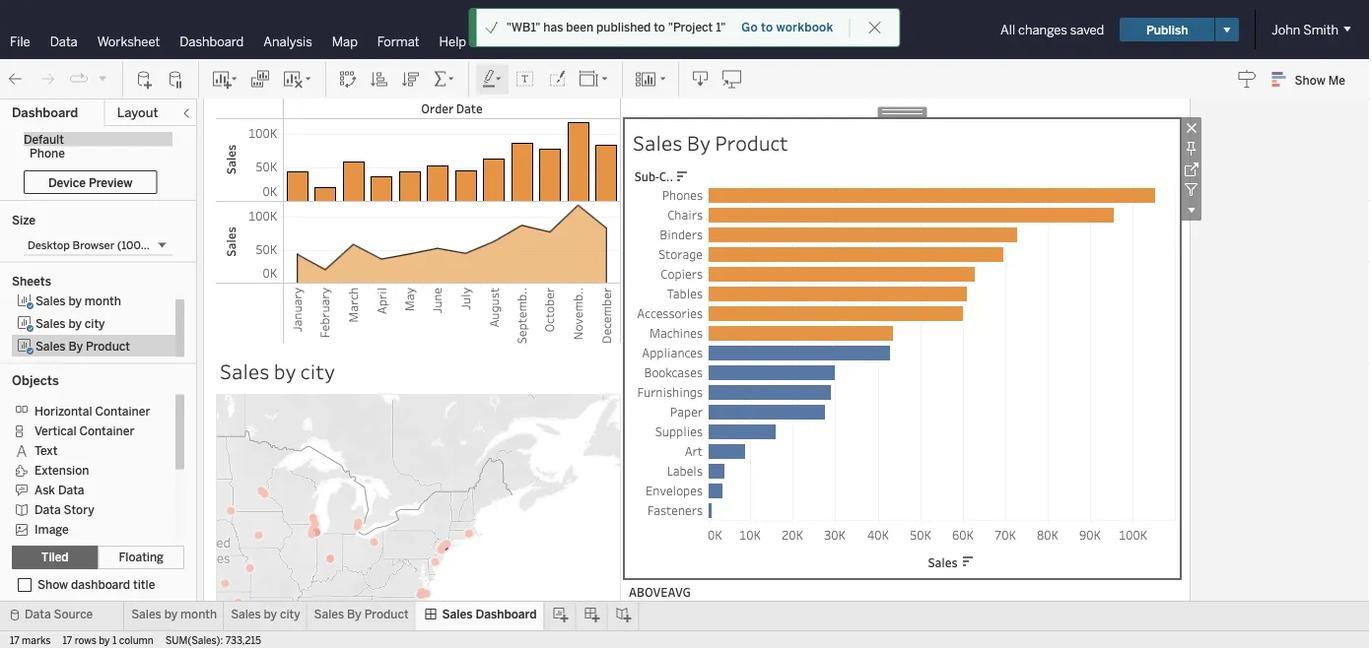 Task type: describe. For each thing, give the bounding box(es) containing it.
Chairs, Sub-Category. Press Space to toggle selection. Press Escape to go back to the left margin. Use arrow keys to navigate headers text field
[[629, 205, 708, 225]]

vertical container option
[[12, 421, 162, 440]]

clear sheet image
[[282, 70, 314, 89]]

0 horizontal spatial replay animation image
[[69, 69, 89, 89]]

rows
[[75, 635, 97, 647]]

1 horizontal spatial sales by month
[[131, 608, 217, 622]]

Appliances, Sub-Category. Press Space to toggle selection. Press Escape to go back to the left margin. Use arrow keys to navigate headers text field
[[629, 343, 708, 363]]

0 vertical spatial sales by city
[[35, 316, 105, 330]]

0 horizontal spatial dashboard
[[12, 105, 78, 121]]

analysis
[[264, 34, 312, 49]]

map
[[332, 34, 358, 49]]

1 horizontal spatial by
[[347, 608, 362, 622]]

date
[[456, 100, 483, 117]]

undo image
[[6, 70, 26, 89]]

file
[[10, 34, 30, 49]]

go
[[742, 20, 758, 35]]

container for vertical container
[[79, 424, 134, 438]]

aboveavg
[[629, 585, 691, 601]]

sum(sales):
[[165, 635, 223, 647]]

device preview button
[[24, 171, 157, 194]]

"wb1" has been published to "project 1"
[[506, 20, 726, 35]]

new data source image
[[135, 70, 155, 89]]

worksheet
[[97, 34, 160, 49]]

show dashboard title
[[37, 578, 155, 593]]

duplicate image
[[250, 70, 270, 89]]

has
[[544, 20, 563, 35]]

show mark labels image
[[516, 70, 535, 89]]

2 horizontal spatial product
[[715, 129, 789, 156]]

17 for 17 marks
[[10, 635, 19, 647]]

0 vertical spatial sales by product
[[633, 129, 789, 156]]

application containing sales by product
[[197, 43, 1370, 649]]

June, Month of Order Date. Press Space to toggle selection. Press Escape to go back to the left margin. Use arrow keys to navigate headers text field
[[423, 284, 452, 344]]

month inside list box
[[85, 293, 121, 308]]

0 horizontal spatial sales by product
[[35, 339, 130, 353]]

17 marks
[[10, 635, 51, 647]]

by inside list box
[[68, 339, 83, 353]]

draft
[[662, 22, 689, 37]]

1 vertical spatial sales by city
[[220, 358, 335, 385]]

use as filter image
[[1181, 179, 1202, 200]]

text
[[35, 444, 58, 458]]

marks
[[22, 635, 51, 647]]

January, Month of Order Date. Press Space to toggle selection. Press Escape to go back to the left margin. Use arrow keys to navigate headers text field
[[283, 284, 311, 344]]

vertical container
[[35, 424, 134, 438]]

by inside application
[[274, 358, 296, 385]]

data guide image
[[1238, 69, 1258, 89]]

format
[[378, 34, 420, 49]]

17 for 17 rows by 1 column
[[63, 635, 72, 647]]

0 vertical spatial sales by month
[[35, 293, 121, 308]]

all
[[1001, 22, 1016, 37]]

1"
[[716, 20, 726, 35]]

data story option
[[12, 499, 162, 519]]

Art, Sub-Category. Press Space to toggle selection. Press Escape to go back to the left margin. Use arrow keys to navigate headers text field
[[629, 442, 708, 461]]

July, Month of Order Date. Press Space to toggle selection. Press Escape to go back to the left margin. Use arrow keys to navigate headers text field
[[452, 284, 480, 344]]

success image
[[485, 21, 499, 35]]

17 rows by 1 column
[[63, 635, 154, 647]]

pause auto updates image
[[167, 70, 186, 89]]

1 vertical spatial month
[[180, 608, 217, 622]]

1 horizontal spatial sorted descending by sum of sales within sub-category image
[[961, 555, 976, 570]]

Tables, Sub-Category. Press Space to toggle selection. Press Escape to go back to the left margin. Use arrow keys to navigate headers text field
[[629, 284, 708, 304]]

desktop
[[28, 239, 70, 252]]

device
[[48, 175, 86, 190]]

togglestate option group
[[12, 546, 184, 570]]

john smith
[[1272, 22, 1339, 37]]

Accessories, Sub-Category. Press Space to toggle selection. Press Escape to go back to the left margin. Use arrow keys to navigate headers text field
[[629, 304, 708, 323]]

(1000
[[117, 239, 148, 252]]

1 vertical spatial city
[[301, 358, 335, 385]]

Machines, Sub-Category. Press Space to toggle selection. Press Escape to go back to the left margin. Use arrow keys to navigate headers text field
[[629, 323, 708, 343]]

data up data story
[[58, 483, 84, 497]]

October, Month of Order Date. Press Space to toggle selection. Press Escape to go back to the left margin. Use arrow keys to navigate headers text field
[[535, 284, 564, 344]]

format workbook image
[[547, 70, 567, 89]]

desktop browser (1000 x 800)
[[28, 239, 185, 252]]

733,215
[[226, 635, 261, 647]]

image
[[35, 522, 69, 537]]

March, Month of Order Date. Press Space to toggle selection. Press Escape to go back to the left margin. Use arrow keys to navigate headers text field
[[339, 284, 368, 344]]

john
[[1272, 22, 1301, 37]]

2 vertical spatial sales by city
[[231, 608, 300, 622]]

publish
[[1147, 22, 1189, 37]]

column
[[119, 635, 154, 647]]

May, Month of Order Date. Press Space to toggle selection. Press Escape to go back to the left margin. Use arrow keys to navigate headers text field
[[395, 284, 423, 344]]

extension
[[35, 463, 89, 478]]

been
[[566, 20, 594, 35]]

me
[[1329, 73, 1346, 87]]

default phone
[[24, 132, 65, 161]]

Envelopes, Sub-Category. Press Space to toggle selection. Press Escape to go back to the left margin. Use arrow keys to navigate headers text field
[[629, 481, 708, 501]]

publish button
[[1120, 18, 1215, 41]]

"wb1" has been published to "project 1" alert
[[506, 19, 726, 36]]

objects list box
[[12, 395, 184, 559]]

February, Month of Order Date. Press Space to toggle selection. Press Escape to go back to the left margin. Use arrow keys to navigate headers text field
[[311, 284, 339, 344]]

2 vertical spatial city
[[280, 608, 300, 622]]

tiled
[[41, 551, 69, 565]]

floating
[[119, 551, 164, 565]]

download image
[[691, 70, 711, 89]]

2 vertical spatial product
[[364, 608, 409, 622]]

data source
[[25, 608, 93, 622]]

Supplies, Sub-Category. Press Space to toggle selection. Press Escape to go back to the left margin. Use arrow keys to navigate headers text field
[[629, 422, 708, 442]]

to inside the 'go to workbook' link
[[761, 20, 773, 35]]

image option
[[12, 519, 162, 539]]

August, Month of Order Date. Press Space to toggle selection. Press Escape to go back to the left margin. Use arrow keys to navigate headers text field
[[480, 284, 508, 344]]

order date
[[421, 100, 483, 117]]



Task type: locate. For each thing, give the bounding box(es) containing it.
preview
[[89, 175, 132, 190]]

title
[[133, 578, 155, 593]]

size
[[12, 213, 35, 227]]

2 vertical spatial sales by product
[[314, 608, 409, 622]]

all changes saved
[[1001, 22, 1105, 37]]

1 to from the left
[[654, 20, 665, 35]]

show me button
[[1264, 64, 1364, 95]]

1 17 from the left
[[10, 635, 19, 647]]

show inside show me button
[[1295, 73, 1326, 87]]

0 horizontal spatial product
[[86, 339, 130, 353]]

horizontal container
[[35, 404, 150, 418]]

to inside the "wb1" has been published to "project 1" alert
[[654, 20, 665, 35]]

data for data story
[[35, 503, 61, 517]]

show/hide cards image
[[635, 70, 667, 89]]

list box
[[12, 289, 184, 357]]

by
[[687, 129, 711, 156], [68, 339, 83, 353], [347, 608, 362, 622]]

sorted descending by sum of sales within sub-category image
[[401, 70, 421, 89], [961, 555, 976, 570]]

2 horizontal spatial dashboard
[[476, 608, 537, 622]]

Labels, Sub-Category. Press Space to toggle selection. Press Escape to go back to the left margin. Use arrow keys to navigate headers text field
[[629, 461, 708, 481]]

data down ask
[[35, 503, 61, 517]]

data
[[50, 34, 78, 49], [58, 483, 84, 497], [35, 503, 61, 517], [25, 608, 51, 622]]

marks. press enter to open the view data window.. use arrow keys to navigate data visualization elements. image
[[283, 118, 621, 284], [708, 185, 1178, 522], [216, 394, 621, 649]]

Binders, Sub-Category. Press Space to toggle selection. Press Escape to go back to the left margin. Use arrow keys to navigate headers text field
[[629, 225, 708, 245]]

more options image
[[1181, 200, 1202, 221]]

sales by city
[[35, 316, 105, 330], [220, 358, 335, 385], [231, 608, 300, 622]]

replay animation image
[[69, 69, 89, 89], [97, 72, 108, 84]]

sales by city down sheets
[[35, 316, 105, 330]]

1 vertical spatial product
[[86, 339, 130, 353]]

1 vertical spatial container
[[79, 424, 134, 438]]

workbook
[[776, 20, 834, 35]]

open and edit this workbook in tableau desktop image
[[723, 70, 742, 89]]

smith
[[1304, 22, 1339, 37]]

sales by city down january, month of order date. press space to toggle selection. press escape to go back to the left margin. use arrow keys to navigate headers text box
[[220, 358, 335, 385]]

totals image
[[433, 70, 457, 89]]

go to workbook link
[[741, 19, 835, 35]]

data story
[[35, 503, 94, 517]]

container
[[95, 404, 150, 418], [79, 424, 134, 438]]

new worksheet image
[[211, 70, 239, 89]]

replay animation image right redo icon
[[69, 69, 89, 89]]

data up marks
[[25, 608, 51, 622]]

x
[[151, 239, 156, 252]]

1 horizontal spatial dashboard
[[180, 34, 244, 49]]

17 left marks
[[10, 635, 19, 647]]

container for horizontal container
[[95, 404, 150, 418]]

data up redo icon
[[50, 34, 78, 49]]

November, Month of Order Date. Press Space to toggle selection. Press Escape to go back to the left margin. Use arrow keys to navigate headers text field
[[564, 284, 593, 344]]

1
[[112, 635, 117, 647]]

vertical
[[35, 424, 76, 438]]

1 horizontal spatial show
[[1295, 73, 1326, 87]]

1 horizontal spatial month
[[180, 608, 217, 622]]

changes
[[1019, 22, 1068, 37]]

2 17 from the left
[[63, 635, 72, 647]]

Copiers, Sub-Category. Press Space to toggle selection. Press Escape to go back to the left margin. Use arrow keys to navigate headers text field
[[629, 264, 708, 284]]

0 vertical spatial month
[[85, 293, 121, 308]]

0 horizontal spatial to
[[654, 20, 665, 35]]

September, Month of Order Date. Press Space to toggle selection. Press Escape to go back to the left margin. Use arrow keys to navigate headers text field
[[508, 284, 535, 344]]

wb1
[[706, 20, 739, 39]]

help
[[439, 34, 466, 49]]

data for data source
[[25, 608, 51, 622]]

phone
[[30, 146, 65, 161]]

redo image
[[37, 70, 57, 89]]

product
[[715, 129, 789, 156], [86, 339, 130, 353], [364, 608, 409, 622]]

0 horizontal spatial sales by month
[[35, 293, 121, 308]]

1 vertical spatial sales by month
[[131, 608, 217, 622]]

sales by month up sum(sales):
[[131, 608, 217, 622]]

Paper, Sub-Category. Press Space to toggle selection. Press Escape to go back to the left margin. Use arrow keys to navigate headers text field
[[629, 402, 708, 422]]

option inside objects list box
[[12, 539, 162, 559]]

Furnishings, Sub-Category. Press Space to toggle selection. Press Escape to go back to the left margin. Use arrow keys to navigate headers text field
[[629, 383, 708, 402]]

show down "tiled"
[[37, 578, 68, 593]]

Fasteners, Sub-Category. Press Space to toggle selection. Press Escape to go back to the left margin. Use arrow keys to navigate headers text field
[[629, 501, 708, 521]]

text option
[[12, 440, 162, 460]]

"wb1"
[[506, 20, 541, 35]]

1 horizontal spatial to
[[761, 20, 773, 35]]

Bookcases, Sub-Category. Press Space to toggle selection. Press Escape to go back to the left margin. Use arrow keys to navigate headers text field
[[629, 363, 708, 383]]

replay animation image left new data source icon
[[97, 72, 108, 84]]

show me
[[1295, 73, 1346, 87]]

sales by product
[[633, 129, 789, 156], [35, 339, 130, 353], [314, 608, 409, 622]]

0 horizontal spatial by
[[68, 339, 83, 353]]

source
[[54, 608, 93, 622]]

2 vertical spatial by
[[347, 608, 362, 622]]

ask data
[[35, 483, 84, 497]]

0 vertical spatial dashboard
[[180, 34, 244, 49]]

1 horizontal spatial replay animation image
[[97, 72, 108, 84]]

default
[[24, 132, 64, 146]]

highlight image
[[481, 70, 504, 89]]

2 horizontal spatial sales by product
[[633, 129, 789, 156]]

order
[[421, 100, 454, 117]]

saved
[[1071, 22, 1105, 37]]

dashboard
[[180, 34, 244, 49], [12, 105, 78, 121], [476, 608, 537, 622]]

ask
[[35, 483, 55, 497]]

sales by month
[[35, 293, 121, 308], [131, 608, 217, 622]]

0 vertical spatial show
[[1295, 73, 1326, 87]]

show left me
[[1295, 73, 1326, 87]]

map element
[[216, 394, 620, 649]]

0 vertical spatial sorted descending by sum of sales within sub-category image
[[401, 70, 421, 89]]

sorted ascending by sum of sales within sub-category image
[[370, 70, 389, 89]]

sales dashboard
[[442, 608, 537, 622]]

swap rows and columns image
[[338, 70, 358, 89]]

April, Month of Order Date. Press Space to toggle selection. Press Escape to go back to the left margin. Use arrow keys to navigate headers text field
[[368, 284, 395, 344]]

sum(sales): 733,215
[[165, 635, 261, 647]]

container inside option
[[95, 404, 150, 418]]

device preview
[[48, 175, 132, 190]]

container inside option
[[79, 424, 134, 438]]

"project
[[668, 20, 713, 35]]

December, Month of Order Date. Press Space to toggle selection. Press Escape to go back to the left margin. Use arrow keys to navigate headers text field
[[593, 284, 620, 344]]

collapse image
[[180, 107, 192, 119]]

0 horizontal spatial month
[[85, 293, 121, 308]]

2 vertical spatial dashboard
[[476, 608, 537, 622]]

sales
[[633, 129, 683, 156], [35, 293, 66, 308], [35, 316, 66, 330], [35, 339, 66, 353], [220, 358, 270, 385], [131, 608, 161, 622], [231, 608, 261, 622], [314, 608, 344, 622], [442, 608, 473, 622]]

story
[[64, 503, 94, 517]]

container up vertical container option
[[95, 404, 150, 418]]

show for show me
[[1295, 73, 1326, 87]]

horizontal container option
[[12, 401, 162, 421]]

month down desktop browser (1000 x 800)
[[85, 293, 121, 308]]

horizontal
[[35, 404, 92, 418]]

0 horizontal spatial show
[[37, 578, 68, 593]]

800)
[[159, 239, 185, 252]]

sales by month down sheets
[[35, 293, 121, 308]]

application
[[197, 43, 1370, 649]]

0 horizontal spatial sorted descending by sum of sales within sub-category image
[[401, 70, 421, 89]]

objects
[[12, 373, 59, 389]]

1 vertical spatial show
[[37, 578, 68, 593]]

month up sum(sales):
[[180, 608, 217, 622]]

to left "project
[[654, 20, 665, 35]]

to right the go at the top
[[761, 20, 773, 35]]

fix width image
[[1181, 138, 1202, 159]]

published
[[597, 20, 651, 35]]

1 vertical spatial sorted descending by sum of sales within sub-category image
[[961, 555, 976, 570]]

by
[[68, 293, 82, 308], [68, 316, 82, 330], [274, 358, 296, 385], [164, 608, 178, 622], [264, 608, 277, 622], [99, 635, 110, 647]]

2 to from the left
[[761, 20, 773, 35]]

0 vertical spatial product
[[715, 129, 789, 156]]

1 horizontal spatial product
[[364, 608, 409, 622]]

to
[[654, 20, 665, 35], [761, 20, 773, 35]]

ask data option
[[12, 480, 162, 499]]

0 vertical spatial city
[[85, 316, 105, 330]]

0 vertical spatial by
[[687, 129, 711, 156]]

sales by city up '733,215'
[[231, 608, 300, 622]]

remove from dashboard image
[[1181, 117, 1202, 138]]

1 horizontal spatial 17
[[63, 635, 72, 647]]

list box containing sales by month
[[12, 289, 184, 357]]

17
[[10, 635, 19, 647], [63, 635, 72, 647]]

1 vertical spatial by
[[68, 339, 83, 353]]

17 left rows
[[63, 635, 72, 647]]

show for show dashboard title
[[37, 578, 68, 593]]

Storage, Sub-Category. Press Space to toggle selection. Press Escape to go back to the left margin. Use arrow keys to navigate headers text field
[[629, 245, 708, 264]]

1 vertical spatial dashboard
[[12, 105, 78, 121]]

data for data
[[50, 34, 78, 49]]

city
[[85, 316, 105, 330], [301, 358, 335, 385], [280, 608, 300, 622]]

fit image
[[579, 70, 610, 89]]

month
[[85, 293, 121, 308], [180, 608, 217, 622]]

0 vertical spatial container
[[95, 404, 150, 418]]

1 vertical spatial sales by product
[[35, 339, 130, 353]]

dashboard
[[71, 578, 130, 593]]

go to sheet image
[[1181, 159, 1202, 179]]

0 horizontal spatial 17
[[10, 635, 19, 647]]

sheets
[[12, 275, 51, 289]]

extension option
[[12, 460, 162, 480]]

Phones, Sub-Category. Press Space to toggle selection. Press Escape to go back to the left margin. Use arrow keys to navigate headers text field
[[629, 185, 708, 205]]

1 horizontal spatial sales by product
[[314, 608, 409, 622]]

layout
[[117, 105, 158, 121]]

container down the "horizontal container"
[[79, 424, 134, 438]]

browser
[[73, 239, 115, 252]]

option
[[12, 539, 162, 559]]

show
[[1295, 73, 1326, 87], [37, 578, 68, 593]]

2 horizontal spatial by
[[687, 129, 711, 156]]

go to workbook
[[742, 20, 834, 35]]



Task type: vqa. For each thing, say whether or not it's contained in the screenshot.
Terry
no



